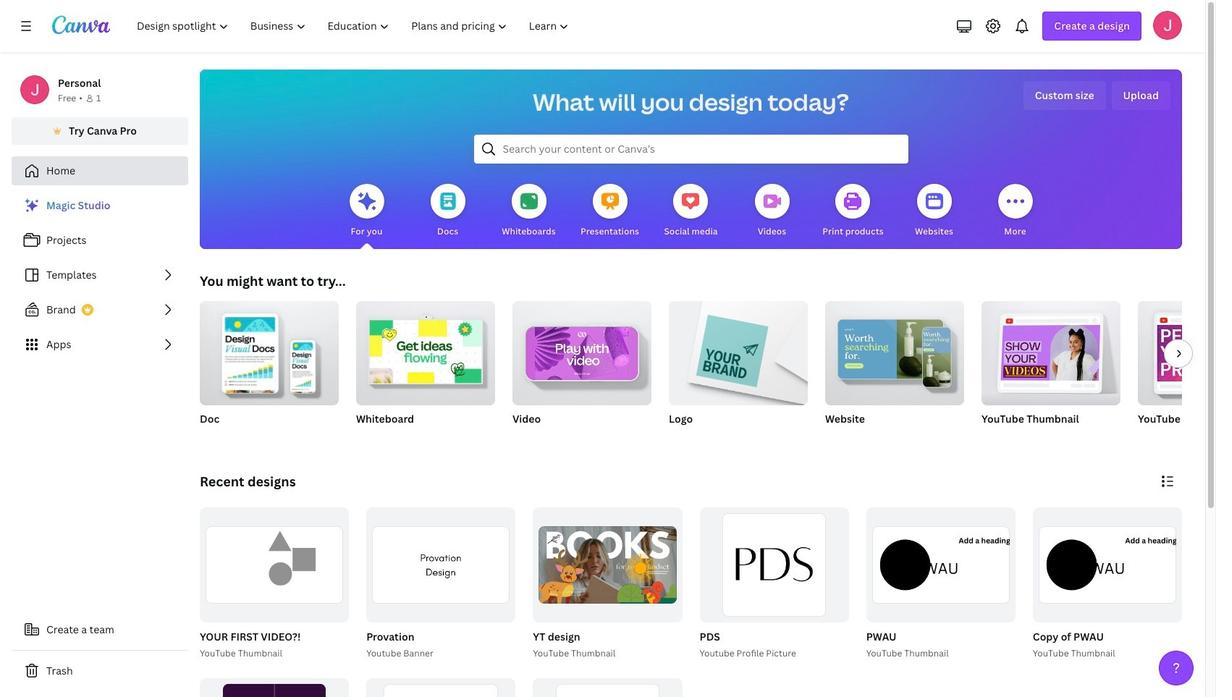 Task type: locate. For each thing, give the bounding box(es) containing it.
None search field
[[474, 135, 908, 164]]

list
[[12, 191, 188, 359]]

group
[[200, 295, 339, 444], [200, 295, 339, 405], [356, 295, 495, 444], [356, 295, 495, 405], [513, 295, 652, 444], [513, 295, 652, 405], [669, 295, 808, 444], [669, 295, 808, 405], [825, 295, 964, 444], [825, 295, 964, 405], [982, 295, 1121, 444], [982, 295, 1121, 405], [1138, 301, 1216, 444], [1138, 301, 1216, 405], [197, 507, 349, 661], [200, 507, 349, 622], [364, 507, 516, 661], [366, 507, 516, 622], [530, 507, 682, 661], [697, 507, 849, 661], [700, 507, 849, 622], [863, 507, 1016, 661], [866, 507, 1016, 622], [1030, 507, 1182, 661], [1033, 507, 1182, 622], [200, 678, 349, 697], [366, 678, 516, 697], [533, 678, 682, 697]]

james peterson image
[[1153, 11, 1182, 40]]



Task type: describe. For each thing, give the bounding box(es) containing it.
top level navigation element
[[127, 12, 582, 41]]

Search search field
[[503, 135, 879, 163]]



Task type: vqa. For each thing, say whether or not it's contained in the screenshot.
Your Stories Stories
no



